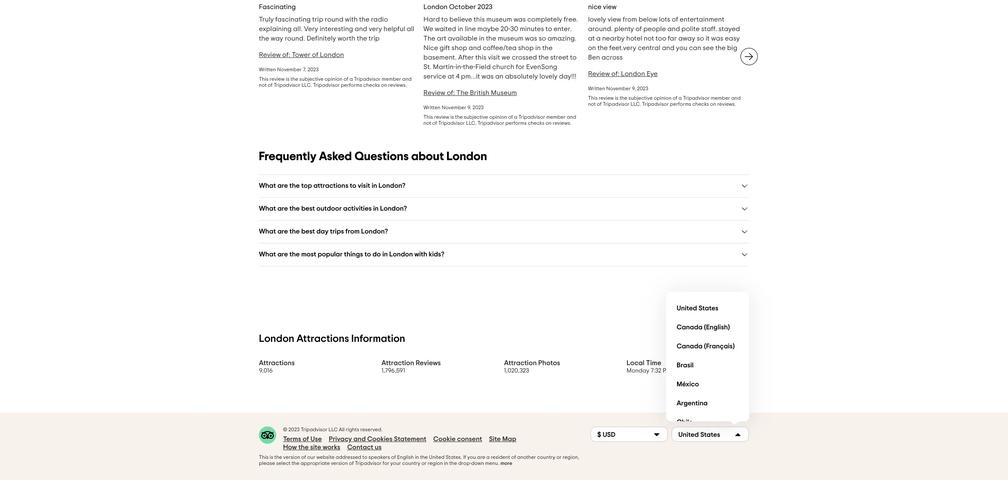 Task type: locate. For each thing, give the bounding box(es) containing it.
canada up the brasil
[[677, 343, 703, 349]]

1 horizontal spatial shop
[[518, 44, 534, 51]]

1 best from the top
[[301, 205, 315, 212]]

2 horizontal spatial of:
[[612, 70, 620, 77]]

to right "attractions"
[[350, 182, 356, 189]]

1 horizontal spatial written
[[424, 105, 441, 110]]

attraction reviews 1,796,591
[[382, 360, 441, 374]]

lovely up around.
[[588, 16, 606, 23]]

0 horizontal spatial with
[[345, 16, 358, 23]]

1 horizontal spatial review
[[434, 114, 449, 120]]

addressed
[[336, 455, 361, 460]]

trip
[[312, 16, 323, 23], [369, 35, 380, 42]]

you inside . if you are a resident of another country or region, please select the appropriate version of tripadvisor for your country or region in the drop-down menu.
[[467, 455, 476, 460]]

2 attraction from the left
[[504, 360, 537, 366]]

you
[[676, 44, 688, 51], [467, 455, 476, 460]]

privacy and cookies statement link
[[329, 435, 427, 443]]

1 vertical spatial with
[[415, 251, 427, 258]]

1 vertical spatial trip
[[369, 35, 380, 42]]

written november 9, 2023 this review is the subjective opinion of a tripadvisor member and not of tripadvisor llc. tripadvisor performs checks on reviews. down eye
[[588, 86, 741, 107]]

2 vertical spatial written
[[424, 105, 441, 110]]

2 best from the top
[[301, 228, 315, 235]]

7,
[[303, 67, 306, 72]]

the left outdoor
[[290, 205, 300, 212]]

states inside dropdown button
[[701, 431, 720, 438]]

2 horizontal spatial member
[[711, 95, 730, 101]]

united down chile
[[679, 431, 699, 438]]

review for the
[[434, 114, 449, 120]]

view right nice
[[603, 3, 617, 10]]

2023 right 7,
[[308, 67, 319, 72]]

on inside written november 7, 2023 this review is the subjective opinion of a tripadvisor member and not of tripadvisor llc. tripadvisor performs checks on reviews.
[[381, 82, 387, 88]]

this for review of: the british museum
[[424, 114, 433, 120]]

with inside what are the most popular things to do in london with kids? dropdown button
[[415, 251, 427, 258]]

2023 for truly fascinating trip round with the radio explaining all. very interesting and very helpful all the way round. definitely worth the trip
[[308, 67, 319, 72]]

cookie consent button
[[433, 435, 482, 443]]

0 horizontal spatial country
[[402, 461, 420, 466]]

1 horizontal spatial member
[[546, 114, 566, 120]]

0 vertical spatial or
[[557, 455, 562, 460]]

member for truly fascinating trip round with the radio explaining all. very interesting and very helpful all the way round. definitely worth the trip
[[382, 76, 401, 82]]

2 what from the top
[[259, 205, 276, 212]]

united states up "canada (english)"
[[677, 305, 719, 311]]

this
[[259, 76, 269, 82], [588, 95, 598, 101], [424, 114, 433, 120], [259, 455, 269, 460]]

$ usd button
[[591, 426, 668, 442]]

the left drop-
[[449, 461, 457, 466]]

1 vertical spatial 9,
[[468, 105, 471, 110]]

this for review of: london eye
[[588, 95, 598, 101]]

and inside written november 7, 2023 this review is the subjective opinion of a tripadvisor member and not of tripadvisor llc. tripadvisor performs checks on reviews.
[[402, 76, 412, 82]]

the left top
[[290, 182, 300, 189]]

2 horizontal spatial november
[[606, 86, 631, 91]]

united states down chile
[[679, 431, 720, 438]]

1 vertical spatial checks
[[693, 101, 709, 107]]

llc. down the review of: london eye link
[[631, 101, 641, 107]]

london? inside dropdown button
[[380, 205, 407, 212]]

0 vertical spatial review
[[270, 76, 285, 82]]

a for lovely view from below lots of entertainment around. plenty of people and polite staff. stayed at a nearby hotel not too far away so it was easy on the feet.very central and you can see the big ben across
[[679, 95, 682, 101]]

0 horizontal spatial for
[[383, 461, 389, 466]]

argentina
[[677, 400, 708, 406]]

of: for london
[[612, 70, 620, 77]]

what inside dropdown button
[[259, 205, 276, 212]]

attraction for attraction reviews
[[382, 360, 414, 366]]

a inside . if you are a resident of another country or region, please select the appropriate version of tripadvisor for your country or region in the drop-down menu.
[[486, 455, 490, 460]]

rights
[[346, 427, 359, 432]]

enter.
[[554, 25, 572, 32]]

1 horizontal spatial from
[[623, 16, 637, 23]]

in right english
[[415, 455, 419, 460]]

1 vertical spatial for
[[383, 461, 389, 466]]

so inside lovely view from below lots of entertainment around. plenty of people and polite staff. stayed at a nearby hotel not too far away so it was easy on the feet.very central and you can see the big ben across
[[697, 35, 704, 42]]

0 horizontal spatial written
[[259, 67, 276, 72]]

0 vertical spatial review
[[259, 51, 281, 58]]

1 attraction from the left
[[382, 360, 414, 366]]

llc. down 7,
[[302, 82, 312, 88]]

in right region
[[444, 461, 448, 466]]

maybe
[[478, 25, 499, 32]]

the right worth
[[357, 35, 367, 42]]

checks
[[363, 82, 380, 88], [693, 101, 709, 107], [528, 120, 545, 126]]

1 horizontal spatial you
[[676, 44, 688, 51]]

is down review of: london eye
[[615, 95, 619, 101]]

united up "canada (english)"
[[677, 305, 697, 311]]

are inside . if you are a resident of another country or region, please select the appropriate version of tripadvisor for your country or region in the drop-down menu.
[[477, 455, 485, 460]]

works
[[323, 444, 340, 451]]

at
[[588, 35, 595, 42], [448, 73, 454, 80]]

canada up 'canada (français)'
[[677, 324, 703, 330]]

canada for canada (français)
[[677, 343, 703, 349]]

2 vertical spatial states
[[446, 455, 461, 460]]

london left eye
[[621, 70, 645, 77]]

0 horizontal spatial review
[[270, 76, 285, 82]]

subjective
[[299, 76, 324, 82], [629, 95, 653, 101], [464, 114, 488, 120]]

2 horizontal spatial llc.
[[631, 101, 641, 107]]

of
[[672, 16, 678, 23], [636, 25, 642, 32], [312, 51, 318, 58], [344, 76, 348, 82], [268, 82, 273, 88], [673, 95, 678, 101], [597, 101, 602, 107], [508, 114, 513, 120], [432, 120, 437, 126], [303, 436, 309, 442], [301, 455, 306, 460], [391, 455, 396, 460], [511, 455, 516, 460], [349, 461, 354, 466]]

2 vertical spatial member
[[546, 114, 566, 120]]

subjective for eye
[[629, 95, 653, 101]]

november for the
[[442, 105, 466, 110]]

0 horizontal spatial of:
[[282, 51, 290, 58]]

truly
[[259, 16, 274, 23]]

a inside written november 7, 2023 this review is the subjective opinion of a tripadvisor member and not of tripadvisor llc. tripadvisor performs checks on reviews.
[[350, 76, 353, 82]]

worth
[[338, 35, 355, 42]]

attraction inside the attraction reviews 1,796,591
[[382, 360, 414, 366]]

1 vertical spatial review
[[588, 70, 610, 77]]

states down argentina link
[[701, 431, 720, 438]]

written for review of: tower of london
[[259, 67, 276, 72]]

1 horizontal spatial november
[[442, 105, 466, 110]]

in right do
[[382, 251, 388, 258]]

london? for what are the best day trips from london?
[[361, 228, 388, 235]]

shop up "crossed"
[[518, 44, 534, 51]]

review of: london eye link
[[588, 70, 658, 77]]

st.
[[424, 63, 432, 70]]

review of: tower of london link
[[259, 51, 344, 58]]

0 horizontal spatial opinion
[[325, 76, 343, 82]]

0 vertical spatial 9,
[[632, 86, 636, 91]]

is inside written november 7, 2023 this review is the subjective opinion of a tripadvisor member and not of tripadvisor llc. tripadvisor performs checks on reviews.
[[286, 76, 289, 82]]

0 vertical spatial country
[[537, 455, 555, 460]]

opinion down review of: tower of london
[[325, 76, 343, 82]]

2 vertical spatial checks
[[528, 120, 545, 126]]

2 vertical spatial subjective
[[464, 114, 488, 120]]

1 vertical spatial reviews.
[[718, 101, 736, 107]]

1 horizontal spatial attraction
[[504, 360, 537, 366]]

0 vertical spatial you
[[676, 44, 688, 51]]

0 vertical spatial from
[[623, 16, 637, 23]]

canada
[[677, 324, 703, 330], [677, 343, 703, 349]]

30
[[511, 25, 518, 32]]

performs
[[341, 82, 362, 88], [670, 101, 691, 107], [506, 120, 527, 126]]

at down around.
[[588, 35, 595, 42]]

2023 inside written november 7, 2023 this review is the subjective opinion of a tripadvisor member and not of tripadvisor llc. tripadvisor performs checks on reviews.
[[308, 67, 319, 72]]

llc. for the
[[466, 120, 477, 126]]

performs inside written november 7, 2023 this review is the subjective opinion of a tripadvisor member and not of tripadvisor llc. tripadvisor performs checks on reviews.
[[341, 82, 362, 88]]

version down addressed on the left
[[331, 461, 348, 466]]

1 vertical spatial view
[[608, 16, 622, 23]]

explaining
[[259, 25, 292, 32]]

1 horizontal spatial reviews.
[[553, 120, 572, 126]]

not inside lovely view from below lots of entertainment around. plenty of people and polite staff. stayed at a nearby hotel not too far away so it was easy on the feet.very central and you can see the big ben across
[[644, 35, 654, 42]]

trip down very at the left
[[369, 35, 380, 42]]

all.
[[293, 25, 303, 32]]

states for the united states dropdown button
[[701, 431, 720, 438]]

this inside written november 7, 2023 this review is the subjective opinion of a tripadvisor member and not of tripadvisor llc. tripadvisor performs checks on reviews.
[[259, 76, 269, 82]]

0 vertical spatial reviews.
[[388, 82, 407, 88]]

this up please
[[259, 455, 269, 460]]

4 what from the top
[[259, 251, 276, 258]]

is for london
[[615, 95, 619, 101]]

written down previous icon
[[259, 67, 276, 72]]

1 horizontal spatial 9,
[[632, 86, 636, 91]]

reviews. for lovely view from below lots of entertainment around. plenty of people and polite staff. stayed at a nearby hotel not too far away so it was easy on the feet.very central and you can see the big ben across
[[718, 101, 736, 107]]

what inside what are the best day trips from london? dropdown button
[[259, 228, 276, 235]]

drop-
[[458, 461, 471, 466]]

1 vertical spatial of:
[[612, 70, 620, 77]]

speakers
[[369, 455, 390, 460]]

best inside dropdown button
[[301, 205, 315, 212]]

1 shop from the left
[[452, 44, 467, 51]]

0 vertical spatial states
[[699, 305, 719, 311]]

0 vertical spatial attractions
[[297, 334, 349, 344]]

is down review of: the british museum link
[[451, 114, 454, 120]]

0 vertical spatial the
[[424, 35, 436, 42]]

written for review of: the british museum
[[424, 105, 441, 110]]

2 vertical spatial llc.
[[466, 120, 477, 126]]

october
[[449, 3, 476, 10]]

1 vertical spatial museum
[[498, 35, 524, 42]]

from right trips
[[346, 228, 360, 235]]

united
[[677, 305, 697, 311], [679, 431, 699, 438], [429, 455, 445, 460]]

1 vertical spatial lovely
[[540, 73, 558, 80]]

what inside what are the most popular things to do in london with kids? dropdown button
[[259, 251, 276, 258]]

nice
[[588, 3, 602, 10]]

review for review of: tower of london
[[259, 51, 281, 58]]

united states link
[[673, 299, 742, 318]]

0 horizontal spatial performs
[[341, 82, 362, 88]]

0 vertical spatial for
[[516, 63, 525, 70]]

you down away
[[676, 44, 688, 51]]

3 what from the top
[[259, 228, 276, 235]]

1 vertical spatial review
[[599, 95, 614, 101]]

written down service
[[424, 105, 441, 110]]

2023 right the ©
[[288, 427, 300, 432]]

1 horizontal spatial country
[[537, 455, 555, 460]]

way
[[271, 35, 283, 42]]

written november 9, 2023 this review is the subjective opinion of a tripadvisor member and not of tripadvisor llc. tripadvisor performs checks on reviews. down museum
[[424, 105, 576, 126]]

written
[[259, 67, 276, 72], [588, 86, 605, 91], [424, 105, 441, 110]]

you right 'if'
[[467, 455, 476, 460]]

1 what from the top
[[259, 182, 276, 189]]

art
[[437, 35, 446, 42]]

november down review of: the british museum link
[[442, 105, 466, 110]]

0 horizontal spatial written november 9, 2023 this review is the subjective opinion of a tripadvisor member and not of tripadvisor llc. tripadvisor performs checks on reviews.
[[424, 105, 576, 126]]

member for hard to believe this museum was completely free. we waited in line maybe 20-30 minutes to enter. the art available in the museum was so amazing. nice gift shop and coffee/tea shop in the basement.  after this visit we crossed the street to st. martin-in-the-field church for evensong service at 4 pm...it was an absolutely lovely day!!!
[[546, 114, 566, 120]]

photos
[[538, 360, 560, 366]]

opinion for of
[[325, 76, 343, 82]]

0 vertical spatial london?
[[379, 182, 406, 189]]

0 vertical spatial subjective
[[299, 76, 324, 82]]

country right "another"
[[537, 455, 555, 460]]

checks for review of: tower of london
[[363, 82, 380, 88]]

united up region
[[429, 455, 445, 460]]

1 horizontal spatial lovely
[[588, 16, 606, 23]]

the down review of: london eye
[[620, 95, 628, 101]]

llc. for tower
[[302, 82, 312, 88]]

this up field
[[476, 54, 487, 61]]

view inside lovely view from below lots of entertainment around. plenty of people and polite staff. stayed at a nearby hotel not too far away so it was easy on the feet.very central and you can see the big ben across
[[608, 16, 622, 23]]

reviews. for hard to believe this museum was completely free. we waited in line maybe 20-30 minutes to enter. the art available in the museum was so amazing. nice gift shop and coffee/tea shop in the basement.  after this visit we crossed the street to st. martin-in-the-field church for evensong service at 4 pm...it was an absolutely lovely day!!!
[[553, 120, 572, 126]]

how the site works link
[[283, 443, 340, 452]]

line
[[465, 25, 476, 32]]

written down the review of: london eye link
[[588, 86, 605, 91]]

best inside dropdown button
[[301, 228, 315, 235]]

on for hard to believe this museum was completely free. we waited in line maybe 20-30 minutes to enter. the art available in the museum was so amazing. nice gift shop and coffee/tea shop in the basement.  after this visit we crossed the street to st. martin-in-the-field church for evensong service at 4 pm...it was an absolutely lovely day!!!
[[546, 120, 552, 126]]

© 2023 tripadvisor llc all rights reserved.
[[283, 427, 383, 432]]

opinion inside written november 7, 2023 this review is the subjective opinion of a tripadvisor member and not of tripadvisor llc. tripadvisor performs checks on reviews.
[[325, 76, 343, 82]]

2023 down eye
[[637, 86, 648, 91]]

in inside . if you are a resident of another country or region, please select the appropriate version of tripadvisor for your country or region in the drop-down menu.
[[444, 461, 448, 466]]

0 vertical spatial version
[[283, 455, 300, 460]]

our
[[307, 455, 315, 460]]

opinion down eye
[[654, 95, 672, 101]]

so down the minutes
[[539, 35, 546, 42]]

llc. inside written november 7, 2023 this review is the subjective opinion of a tripadvisor member and not of tripadvisor llc. tripadvisor performs checks on reviews.
[[302, 82, 312, 88]]

museum up 20-
[[487, 16, 512, 23]]

truly fascinating trip round with the radio explaining all. very interesting and very helpful all the way round. definitely worth the trip
[[259, 16, 414, 42]]

what for what are the top attractions to visit in london?
[[259, 182, 276, 189]]

helpful
[[384, 25, 405, 32]]

0 horizontal spatial 9,
[[468, 105, 471, 110]]

united states inside dropdown button
[[679, 431, 720, 438]]

in up activities
[[372, 182, 377, 189]]

review
[[270, 76, 285, 82], [599, 95, 614, 101], [434, 114, 449, 120]]

people
[[644, 25, 666, 32]]

2023 up "maybe"
[[478, 3, 493, 10]]

checks inside written november 7, 2023 this review is the subjective opinion of a tripadvisor member and not of tripadvisor llc. tripadvisor performs checks on reviews.
[[363, 82, 380, 88]]

from inside lovely view from below lots of entertainment around. plenty of people and polite staff. stayed at a nearby hotel not too far away so it was easy on the feet.very central and you can see the big ben across
[[623, 16, 637, 23]]

of: for the
[[447, 89, 455, 96]]

checks for review of: london eye
[[693, 101, 709, 107]]

appropriate
[[301, 461, 330, 466]]

for inside . if you are a resident of another country or region, please select the appropriate version of tripadvisor for your country or region in the drop-down menu.
[[383, 461, 389, 466]]

not for hard to believe this museum was completely free. we waited in line maybe 20-30 minutes to enter. the art available in the museum was so amazing. nice gift shop and coffee/tea shop in the basement.  after this visit we crossed the street to st. martin-in-the-field church for evensong service at 4 pm...it was an absolutely lovely day!!!
[[424, 120, 431, 126]]

day!!!
[[559, 73, 577, 80]]

opinion down museum
[[489, 114, 507, 120]]

subjective down 7,
[[299, 76, 324, 82]]

1 horizontal spatial visit
[[488, 54, 500, 61]]

or left region,
[[557, 455, 562, 460]]

amazing.
[[548, 35, 577, 42]]

review down way
[[259, 51, 281, 58]]

frequently asked questions about london
[[259, 151, 487, 163]]

the inside site map how the site works
[[298, 444, 309, 451]]

previous image
[[254, 51, 264, 62]]

1 canada from the top
[[677, 324, 703, 330]]

1 vertical spatial written
[[588, 86, 605, 91]]

1 vertical spatial version
[[331, 461, 348, 466]]

united inside dropdown button
[[679, 431, 699, 438]]

1 horizontal spatial performs
[[506, 120, 527, 126]]

0 vertical spatial opinion
[[325, 76, 343, 82]]

0 vertical spatial canada
[[677, 324, 703, 330]]

states left 'if'
[[446, 455, 461, 460]]

attraction inside the attraction photos 1,020,323
[[504, 360, 537, 366]]

the down we
[[424, 35, 436, 42]]

attraction up "1,020,323"
[[504, 360, 537, 366]]

menu
[[666, 292, 749, 432]]

brasil
[[677, 362, 694, 368]]

2 vertical spatial review
[[434, 114, 449, 120]]

things
[[344, 251, 363, 258]]

subjective down 'british'
[[464, 114, 488, 120]]

the up region
[[420, 455, 428, 460]]

1 vertical spatial you
[[467, 455, 476, 460]]

1 horizontal spatial with
[[415, 251, 427, 258]]

1 vertical spatial united states
[[679, 431, 720, 438]]

for
[[516, 63, 525, 70], [383, 461, 389, 466]]

usd
[[603, 431, 616, 438]]

is down review of: tower of london
[[286, 76, 289, 82]]

9, down review of: the british museum link
[[468, 105, 471, 110]]

the down the tower on the left top of the page
[[291, 76, 298, 82]]

1 vertical spatial subjective
[[629, 95, 653, 101]]

0 vertical spatial member
[[382, 76, 401, 82]]

in down "maybe"
[[479, 35, 485, 42]]

2 so from the left
[[697, 35, 704, 42]]

0 horizontal spatial so
[[539, 35, 546, 42]]

1 so from the left
[[539, 35, 546, 42]]

reviews. inside written november 7, 2023 this review is the subjective opinion of a tripadvisor member and not of tripadvisor llc. tripadvisor performs checks on reviews.
[[388, 82, 407, 88]]

best left day
[[301, 228, 315, 235]]

reviews.
[[388, 82, 407, 88], [718, 101, 736, 107], [553, 120, 572, 126]]

stayed
[[719, 25, 740, 32]]

london? down questions in the left of the page
[[379, 182, 406, 189]]

for down speakers
[[383, 461, 389, 466]]

2 vertical spatial performs
[[506, 120, 527, 126]]

london up attractions 9,016 at the bottom left
[[259, 334, 294, 344]]

to down completely in the right top of the page
[[546, 25, 552, 32]]

1 horizontal spatial review
[[424, 89, 445, 96]]

lots
[[659, 16, 670, 23]]

subjective inside written november 7, 2023 this review is the subjective opinion of a tripadvisor member and not of tripadvisor llc. tripadvisor performs checks on reviews.
[[299, 76, 324, 82]]

0 vertical spatial united
[[677, 305, 697, 311]]

written november 9, 2023 this review is the subjective opinion of a tripadvisor member and not of tripadvisor llc. tripadvisor performs checks on reviews. for eye
[[588, 86, 741, 107]]

argentina link
[[673, 394, 742, 413]]

9, down the review of: london eye link
[[632, 86, 636, 91]]

was right "it"
[[711, 35, 724, 42]]

london? right activities
[[380, 205, 407, 212]]

written for review of: london eye
[[588, 86, 605, 91]]

0 vertical spatial at
[[588, 35, 595, 42]]

this down review of: london eye
[[588, 95, 598, 101]]

1 vertical spatial llc.
[[631, 101, 641, 107]]

written inside written november 7, 2023 this review is the subjective opinion of a tripadvisor member and not of tripadvisor llc. tripadvisor performs checks on reviews.
[[259, 67, 276, 72]]

lovely view from below lots of entertainment around. plenty of people and polite staff. stayed at a nearby hotel not too far away so it was easy on the feet.very central and you can see the big ben across
[[588, 16, 740, 61]]

2 canada from the top
[[677, 343, 703, 349]]

hard
[[424, 16, 440, 23]]

terms of use link
[[283, 435, 322, 443]]

with left kids?
[[415, 251, 427, 258]]

on for truly fascinating trip round with the radio explaining all. very interesting and very helpful all the way round. definitely worth the trip
[[381, 82, 387, 88]]

member for lovely view from below lots of entertainment around. plenty of people and polite staff. stayed at a nearby hotel not too far away so it was easy on the feet.very central and you can see the big ben across
[[711, 95, 730, 101]]

performs for review of: london eye
[[670, 101, 691, 107]]

1 horizontal spatial at
[[588, 35, 595, 42]]

2 horizontal spatial reviews.
[[718, 101, 736, 107]]

0 vertical spatial performs
[[341, 82, 362, 88]]

view up plenty
[[608, 16, 622, 23]]

member inside written november 7, 2023 this review is the subjective opinion of a tripadvisor member and not of tripadvisor llc. tripadvisor performs checks on reviews.
[[382, 76, 401, 82]]

what for what are the best outdoor activities in london?
[[259, 205, 276, 212]]

2023 for lovely view from below lots of entertainment around. plenty of people and polite staff. stayed at a nearby hotel not too far away so it was easy on the feet.very central and you can see the big ben across
[[637, 86, 648, 91]]

$
[[597, 431, 601, 438]]

this up about
[[424, 114, 433, 120]]

available
[[448, 35, 478, 42]]

0 horizontal spatial subjective
[[299, 76, 324, 82]]

0 horizontal spatial reviews.
[[388, 82, 407, 88]]

review inside written november 7, 2023 this review is the subjective opinion of a tripadvisor member and not of tripadvisor llc. tripadvisor performs checks on reviews.
[[270, 76, 285, 82]]

visit up activities
[[358, 182, 370, 189]]

to right street
[[570, 54, 577, 61]]

what inside "what are the top attractions to visit in london?" dropdown button
[[259, 182, 276, 189]]

of: for tower
[[282, 51, 290, 58]]

review down ben at the top right of page
[[588, 70, 610, 77]]

was up 30
[[514, 16, 526, 23]]

are for what are the best day trips from london?
[[278, 228, 288, 235]]

best left outdoor
[[301, 205, 315, 212]]

best for day
[[301, 228, 315, 235]]

are inside dropdown button
[[278, 205, 288, 212]]

november inside written november 7, 2023 this review is the subjective opinion of a tripadvisor member and not of tripadvisor llc. tripadvisor performs checks on reviews.
[[277, 67, 302, 72]]

llc. for london
[[631, 101, 641, 107]]

november
[[277, 67, 302, 72], [606, 86, 631, 91], [442, 105, 466, 110]]

2 horizontal spatial checks
[[693, 101, 709, 107]]

frequently
[[259, 151, 317, 163]]

0 horizontal spatial november
[[277, 67, 302, 72]]

reviews. for truly fascinating trip round with the radio explaining all. very interesting and very helpful all the way round. definitely worth the trip
[[388, 82, 407, 88]]

1 vertical spatial performs
[[670, 101, 691, 107]]

0 horizontal spatial trip
[[312, 16, 323, 23]]

feet.very
[[610, 44, 637, 51]]

united states
[[677, 305, 719, 311], [679, 431, 720, 438]]

0 vertical spatial written
[[259, 67, 276, 72]]

fascinating
[[259, 3, 296, 10]]

attractions 9,016
[[259, 360, 295, 374]]

in right activities
[[373, 205, 379, 212]]

away
[[679, 35, 695, 42]]

not inside written november 7, 2023 this review is the subjective opinion of a tripadvisor member and not of tripadvisor llc. tripadvisor performs checks on reviews.
[[259, 82, 267, 88]]

in
[[458, 25, 463, 32], [479, 35, 485, 42], [535, 44, 541, 51], [372, 182, 377, 189], [373, 205, 379, 212], [382, 251, 388, 258], [415, 455, 419, 460], [444, 461, 448, 466]]

9, for london
[[632, 86, 636, 91]]

reserved.
[[360, 427, 383, 432]]

1 vertical spatial visit
[[358, 182, 370, 189]]

0 vertical spatial llc.
[[302, 82, 312, 88]]

what for what are the most popular things to do in london with kids?
[[259, 251, 276, 258]]

a for hard to believe this museum was completely free. we waited in line maybe 20-30 minutes to enter. the art available in the museum was so amazing. nice gift shop and coffee/tea shop in the basement.  after this visit we crossed the street to st. martin-in-the-field church for evensong service at 4 pm...it was an absolutely lovely day!!!
[[514, 114, 517, 120]]

2 vertical spatial opinion
[[489, 114, 507, 120]]

0 horizontal spatial llc.
[[302, 82, 312, 88]]

méxico
[[677, 381, 699, 387]]

the up very at the left
[[359, 16, 370, 23]]

opinion for eye
[[654, 95, 672, 101]]

0 vertical spatial this
[[474, 16, 485, 23]]

tripadvisor inside . if you are a resident of another country or region, please select the appropriate version of tripadvisor for your country or region in the drop-down menu.
[[355, 461, 382, 466]]

with right the round
[[345, 16, 358, 23]]

london right do
[[389, 251, 413, 258]]

1 horizontal spatial opinion
[[489, 114, 507, 120]]

round.
[[285, 35, 305, 42]]

country down english
[[402, 461, 420, 466]]

performs for review of: tower of london
[[341, 82, 362, 88]]

1 horizontal spatial so
[[697, 35, 704, 42]]



Task type: describe. For each thing, give the bounding box(es) containing it.
in inside dropdown button
[[373, 205, 379, 212]]

0 vertical spatial trip
[[312, 16, 323, 23]]

ben
[[588, 54, 600, 61]]

waited
[[435, 25, 456, 32]]

0 horizontal spatial version
[[283, 455, 300, 460]]

nice view link
[[588, 3, 617, 10]]

all
[[339, 427, 345, 432]]

the inside dropdown button
[[290, 205, 300, 212]]

what are the top attractions to visit in london? button
[[259, 182, 749, 190]]

the inside hard to believe this museum was completely free. we waited in line maybe 20-30 minutes to enter. the art available in the museum was so amazing. nice gift shop and coffee/tea shop in the basement.  after this visit we crossed the street to st. martin-in-the-field church for evensong service at 4 pm...it was an absolutely lovely day!!!
[[424, 35, 436, 42]]

to up waited on the left top of the page
[[442, 16, 448, 23]]

.
[[461, 455, 462, 460]]

the right select
[[292, 461, 299, 466]]

the down review of: the british museum link
[[455, 114, 463, 120]]

2 vertical spatial united
[[429, 455, 445, 460]]

are for what are the top attractions to visit in london?
[[278, 182, 288, 189]]

the left big
[[716, 44, 726, 51]]

canada (english)
[[677, 324, 730, 330]]

a for truly fascinating trip round with the radio explaining all. very interesting and very helpful all the way round. definitely worth the trip
[[350, 76, 353, 82]]

. if you are a resident of another country or region, please select the appropriate version of tripadvisor for your country or region in the drop-down menu.
[[259, 455, 579, 466]]

1 horizontal spatial or
[[557, 455, 562, 460]]

2 shop from the left
[[518, 44, 534, 51]]

nice
[[424, 44, 438, 51]]

this for review of: tower of london
[[259, 76, 269, 82]]

the left way
[[259, 35, 269, 42]]

was down the minutes
[[525, 35, 537, 42]]

the left most
[[290, 251, 300, 258]]

london inside dropdown button
[[389, 251, 413, 258]]

your
[[391, 461, 401, 466]]

what are the most popular things to do in london with kids? button
[[259, 250, 749, 259]]

london right about
[[447, 151, 487, 163]]

consent
[[457, 436, 482, 442]]

1,796,591
[[382, 368, 405, 374]]

november for london
[[606, 86, 631, 91]]

the inside written november 7, 2023 this review is the subjective opinion of a tripadvisor member and not of tripadvisor llc. tripadvisor performs checks on reviews.
[[291, 76, 298, 82]]

around.
[[588, 25, 613, 32]]

on for lovely view from below lots of entertainment around. plenty of people and polite staff. stayed at a nearby hotel not too far away so it was easy on the feet.very central and you can see the big ben across
[[710, 101, 716, 107]]

select
[[276, 461, 291, 466]]

subjective for british
[[464, 114, 488, 120]]

november for tower
[[277, 67, 302, 72]]

can
[[689, 44, 701, 51]]

is up please
[[270, 455, 273, 460]]

british
[[470, 89, 490, 96]]

united states for the united states dropdown button
[[679, 431, 720, 438]]

united for united states link
[[677, 305, 697, 311]]

big
[[727, 44, 738, 51]]

after
[[458, 54, 474, 61]]

$ usd
[[597, 431, 616, 438]]

far
[[668, 35, 677, 42]]

we
[[502, 54, 510, 61]]

best for outdoor
[[301, 205, 315, 212]]

are for what are the best outdoor activities in london?
[[278, 205, 288, 212]]

next image
[[744, 51, 755, 62]]

what are the best day trips from london? button
[[259, 227, 749, 236]]

questions
[[355, 151, 409, 163]]

fascinating
[[275, 16, 311, 23]]

and inside hard to believe this museum was completely free. we waited in line maybe 20-30 minutes to enter. the art available in the museum was so amazing. nice gift shop and coffee/tea shop in the basement.  after this visit we crossed the street to st. martin-in-the-field church for evensong service at 4 pm...it was an absolutely lovely day!!!
[[469, 44, 481, 51]]

the up the evensong
[[539, 54, 549, 61]]

what are the best outdoor activities in london? button
[[259, 205, 749, 213]]

are for what are the most popular things to do in london with kids?
[[278, 251, 288, 258]]

what for what are the best day trips from london?
[[259, 228, 276, 235]]

lovely inside hard to believe this museum was completely free. we waited in line maybe 20-30 minutes to enter. the art available in the museum was so amazing. nice gift shop and coffee/tea shop in the basement.  after this visit we crossed the street to st. martin-in-the-field church for evensong service at 4 pm...it was an absolutely lovely day!!!
[[540, 73, 558, 80]]

attraction for attraction photos
[[504, 360, 537, 366]]

1,020,323
[[504, 368, 529, 374]]

church
[[492, 63, 514, 70]]

nearby
[[602, 35, 625, 42]]

popular
[[318, 251, 343, 258]]

attraction photos 1,020,323
[[504, 360, 560, 374]]

0 vertical spatial museum
[[487, 16, 512, 23]]

how
[[283, 444, 297, 451]]

you inside lovely view from below lots of entertainment around. plenty of people and polite staff. stayed at a nearby hotel not too far away so it was easy on the feet.very central and you can see the big ben across
[[676, 44, 688, 51]]

cookie consent
[[433, 436, 482, 442]]

day
[[317, 228, 329, 235]]

top
[[301, 182, 312, 189]]

so inside hard to believe this museum was completely free. we waited in line maybe 20-30 minutes to enter. the art available in the museum was so amazing. nice gift shop and coffee/tea shop in the basement.  after this visit we crossed the street to st. martin-in-the-field church for evensong service at 4 pm...it was an absolutely lovely day!!!
[[539, 35, 546, 42]]

what are the most popular things to do in london with kids?
[[259, 251, 444, 258]]

see
[[703, 44, 714, 51]]

the up ben at the top right of page
[[598, 44, 608, 51]]

review for tower
[[270, 76, 285, 82]]

9,016
[[259, 368, 273, 374]]

view for nice
[[603, 3, 617, 10]]

the down "maybe"
[[486, 35, 496, 42]]

united states button
[[672, 426, 749, 442]]

for inside hard to believe this museum was completely free. we waited in line maybe 20-30 minutes to enter. the art available in the museum was so amazing. nice gift shop and coffee/tea shop in the basement.  after this visit we crossed the street to st. martin-in-the-field church for evensong service at 4 pm...it was an absolutely lovely day!!!
[[516, 63, 525, 70]]

london october 2023
[[424, 3, 493, 10]]

plenty
[[615, 25, 634, 32]]

coffee/tea
[[483, 44, 517, 51]]

visit inside hard to believe this museum was completely free. we waited in line maybe 20-30 minutes to enter. the art available in the museum was so amazing. nice gift shop and coffee/tea shop in the basement.  after this visit we crossed the street to st. martin-in-the-field church for evensong service at 4 pm...it was an absolutely lovely day!!!
[[488, 54, 500, 61]]

2023 for hard to believe this museum was completely free. we waited in line maybe 20-30 minutes to enter. the art available in the museum was so amazing. nice gift shop and coffee/tea shop in the basement.  after this visit we crossed the street to st. martin-in-the-field church for evensong service at 4 pm...it was an absolutely lovely day!!!
[[473, 105, 484, 110]]

local
[[627, 360, 645, 366]]

review for london
[[599, 95, 614, 101]]

monday
[[627, 368, 650, 374]]

9, for the
[[468, 105, 471, 110]]

states for united states link
[[699, 305, 719, 311]]

statement
[[394, 436, 427, 442]]

hotel
[[626, 35, 642, 42]]

1 vertical spatial this
[[476, 54, 487, 61]]

we
[[424, 25, 433, 32]]

opinion for british
[[489, 114, 507, 120]]

easy
[[725, 35, 740, 42]]

united states for united states link
[[677, 305, 719, 311]]

in down believe
[[458, 25, 463, 32]]

to left do
[[365, 251, 371, 258]]

london october 2023 link
[[424, 3, 493, 10]]

trips
[[330, 228, 344, 235]]

checks for review of: the british museum
[[528, 120, 545, 126]]

us
[[375, 444, 382, 451]]

review for review of: the british museum
[[424, 89, 445, 96]]

the-
[[463, 63, 475, 70]]

was inside lovely view from below lots of entertainment around. plenty of people and polite staff. stayed at a nearby hotel not too far away so it was easy on the feet.very central and you can see the big ben across
[[711, 35, 724, 42]]

review for review of: london eye
[[588, 70, 610, 77]]

subjective for of
[[299, 76, 324, 82]]

from inside dropdown button
[[346, 228, 360, 235]]

cookie
[[433, 436, 456, 442]]

©
[[283, 427, 287, 432]]

not for lovely view from below lots of entertainment around. plenty of people and polite staff. stayed at a nearby hotel not too far away so it was easy on the feet.very central and you can see the big ben across
[[588, 101, 596, 107]]

performs for review of: the british museum
[[506, 120, 527, 126]]

very
[[304, 25, 318, 32]]

version inside . if you are a resident of another country or region, please select the appropriate version of tripadvisor for your country or region in the drop-down menu.
[[331, 461, 348, 466]]

below
[[639, 16, 658, 23]]

at inside lovely view from below lots of entertainment around. plenty of people and polite staff. stayed at a nearby hotel not too far away so it was easy on the feet.very central and you can see the big ben across
[[588, 35, 595, 42]]

is for tower
[[286, 76, 289, 82]]

region
[[428, 461, 443, 466]]

menu containing united states
[[666, 292, 749, 432]]

view for lovely
[[608, 16, 622, 23]]

the up street
[[542, 44, 553, 51]]

to down the contact us link
[[363, 455, 367, 460]]

and inside truly fascinating trip round with the radio explaining all. very interesting and very helpful all the way round. definitely worth the trip
[[355, 25, 367, 32]]

llc
[[329, 427, 338, 432]]

canada for canada (english)
[[677, 324, 703, 330]]

1 horizontal spatial the
[[457, 89, 469, 96]]

most
[[301, 251, 316, 258]]

completely
[[527, 16, 562, 23]]

in up "crossed"
[[535, 44, 541, 51]]

more button
[[501, 460, 512, 466]]

a inside lovely view from below lots of entertainment around. plenty of people and polite staff. stayed at a nearby hotel not too far away so it was easy on the feet.very central and you can see the big ben across
[[596, 35, 601, 42]]

the left day
[[290, 228, 300, 235]]

pm...it
[[461, 73, 480, 80]]

brasil link
[[673, 356, 742, 375]]

1 horizontal spatial attractions
[[297, 334, 349, 344]]

review of: the british museum link
[[424, 89, 517, 96]]

0 horizontal spatial attractions
[[259, 360, 295, 366]]

is for the
[[451, 114, 454, 120]]

it
[[706, 35, 710, 42]]

1 vertical spatial country
[[402, 461, 420, 466]]

basement.
[[424, 54, 457, 61]]

visit inside dropdown button
[[358, 182, 370, 189]]

information
[[351, 334, 405, 344]]

interesting
[[320, 25, 353, 32]]

this is the version of our website addressed to speakers of english in the united states
[[259, 455, 461, 460]]

down
[[471, 461, 484, 466]]

was down field
[[482, 73, 494, 80]]

at inside hard to believe this museum was completely free. we waited in line maybe 20-30 minutes to enter. the art available in the museum was so amazing. nice gift shop and coffee/tea shop in the basement.  after this visit we crossed the street to st. martin-in-the-field church for evensong service at 4 pm...it was an absolutely lovely day!!!
[[448, 73, 454, 80]]

cookies
[[367, 436, 393, 442]]

london? for what are the best outdoor activities in london?
[[380, 205, 407, 212]]

activities
[[343, 205, 372, 212]]

another
[[517, 455, 536, 460]]

on inside lovely view from below lots of entertainment around. plenty of people and polite staff. stayed at a nearby hotel not too far away so it was easy on the feet.very central and you can see the big ben across
[[588, 44, 596, 51]]

and inside privacy and cookies statement link
[[354, 436, 366, 442]]

region,
[[563, 455, 579, 460]]

lovely inside lovely view from below lots of entertainment around. plenty of people and polite staff. stayed at a nearby hotel not too far away so it was easy on the feet.very central and you can see the big ben across
[[588, 16, 606, 23]]

an
[[495, 73, 504, 80]]

resident
[[491, 455, 510, 460]]

menu.
[[485, 461, 499, 466]]

0 horizontal spatial or
[[422, 461, 427, 466]]

london up hard
[[424, 3, 448, 10]]

written november 9, 2023 this review is the subjective opinion of a tripadvisor member and not of tripadvisor llc. tripadvisor performs checks on reviews. for british
[[424, 105, 576, 126]]

united for the united states dropdown button
[[679, 431, 699, 438]]

outdoor
[[317, 205, 342, 212]]

the up select
[[274, 455, 282, 460]]

not for truly fascinating trip round with the radio explaining all. very interesting and very helpful all the way round. definitely worth the trip
[[259, 82, 267, 88]]

site map how the site works
[[283, 436, 516, 451]]

across
[[602, 54, 623, 61]]

local time monday 7:32 pm
[[627, 360, 672, 374]]

london down definitely in the left of the page
[[320, 51, 344, 58]]

with inside truly fascinating trip round with the radio explaining all. very interesting and very helpful all the way round. definitely worth the trip
[[345, 16, 358, 23]]

crossed
[[512, 54, 537, 61]]



Task type: vqa. For each thing, say whether or not it's contained in the screenshot.
right the AI
no



